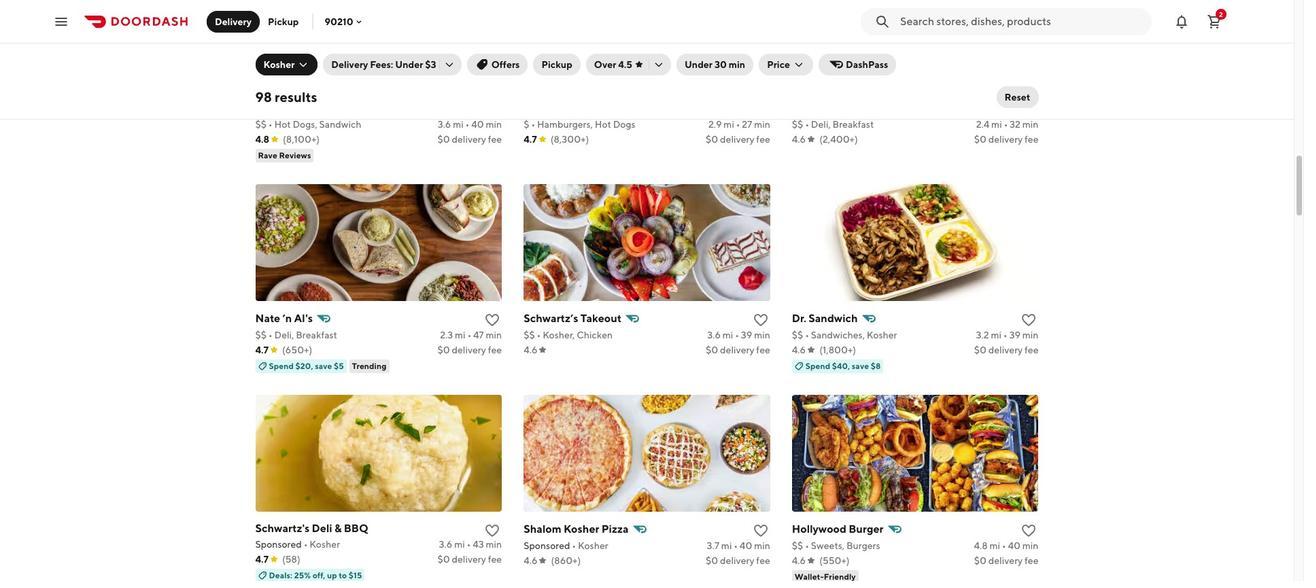 Task type: describe. For each thing, give the bounding box(es) containing it.
min for (1,800+)
[[1023, 330, 1039, 340]]

pickup for the left pickup button
[[268, 16, 299, 27]]

fee for (2,400+)
[[1025, 134, 1039, 145]]

al's
[[294, 312, 313, 325]]

over
[[594, 59, 616, 70]]

98
[[255, 89, 272, 105]]

fee down 3.6 mi • 39 min at bottom right
[[756, 345, 770, 355]]

breakfast for (650+)
[[296, 330, 337, 340]]

fees:
[[370, 59, 393, 70]]

fee for (860+)
[[756, 555, 770, 566]]

fee for (8,100+)
[[488, 134, 502, 145]]

spend for spend $40, save $8
[[806, 361, 831, 371]]

2
[[1219, 10, 1223, 18]]

nate 'n al's
[[255, 312, 313, 325]]

hamburgers,
[[537, 119, 593, 130]]

1 under from the left
[[395, 59, 423, 70]]

takeout
[[581, 312, 622, 325]]

1 vertical spatial 3.6
[[707, 330, 721, 340]]

reviews
[[279, 150, 311, 160]]

delivery for delivery
[[215, 16, 252, 27]]

$$ • hot dogs, sandwich
[[255, 119, 361, 130]]

schwartz's deli & bbq
[[255, 522, 368, 535]]

2 button
[[1201, 8, 1228, 35]]

open menu image
[[53, 13, 69, 30]]

47
[[473, 330, 484, 340]]

to
[[339, 570, 347, 581]]

pizza
[[602, 523, 629, 536]]

4.6 left the (2,400+)
[[792, 134, 806, 145]]

bbq
[[344, 522, 368, 535]]

98 results
[[255, 89, 317, 105]]

breakfast for (2,400+)
[[833, 119, 874, 130]]

delivery for (8,100+)
[[452, 134, 486, 145]]

deli
[[312, 522, 332, 535]]

$15
[[349, 570, 362, 581]]

2 hot from the left
[[595, 119, 611, 130]]

delivery for (8,300+)
[[720, 134, 755, 145]]

$$ for hollywood burger
[[792, 540, 803, 551]]

3.6 mi • 39 min
[[707, 330, 770, 340]]

39 for schwartz's takeout
[[741, 330, 752, 340]]

min for (58)
[[486, 539, 502, 550]]

factory
[[378, 101, 417, 114]]

jeff's gourmet sausage factory
[[255, 101, 417, 114]]

27
[[742, 119, 752, 130]]

up
[[327, 570, 337, 581]]

min for (2,400+)
[[1023, 119, 1039, 130]]

4.8 for 4.8
[[255, 134, 269, 145]]

$40,
[[832, 361, 850, 371]]

(2,400+)
[[820, 134, 858, 145]]

nate
[[255, 312, 280, 325]]

3.6 for factory
[[438, 119, 451, 130]]

min for (650+)
[[486, 330, 502, 340]]

30
[[715, 59, 727, 70]]

$ • hamburgers, hot dogs
[[524, 119, 636, 130]]

$$ for dr. sandwich
[[792, 330, 803, 340]]

$$ • kosher, chicken
[[524, 330, 613, 340]]

$​0 for (8,100+)
[[438, 134, 450, 145]]

burger
[[849, 523, 884, 536]]

3.6 for bbq
[[439, 539, 452, 550]]

0 horizontal spatial pickup button
[[260, 11, 307, 32]]

off,
[[313, 570, 325, 581]]

(8,300+)
[[551, 134, 589, 145]]

mi for 3.2 mi • 39 min
[[991, 330, 1002, 340]]

39 for dr. sandwich
[[1010, 330, 1021, 340]]

$$ • sandwiches, kosher
[[792, 330, 897, 340]]

spend $20, save $5
[[269, 361, 344, 371]]

3.7
[[707, 540, 720, 551]]

25%
[[294, 570, 311, 581]]

3.6 mi • 43 min
[[439, 539, 502, 550]]

$​0 for (2,400+)
[[974, 134, 987, 145]]

2.9
[[709, 119, 722, 130]]

4.7 for (650+)
[[255, 345, 269, 355]]

Store search: begin typing to search for stores available on DoorDash text field
[[900, 14, 1144, 29]]

4.5
[[618, 59, 632, 70]]

(8,100+)
[[283, 134, 320, 145]]

rave
[[258, 150, 277, 160]]

40 for shalom
[[740, 540, 752, 551]]

hollywood burger
[[792, 523, 884, 536]]

3.7 mi • 40 min
[[707, 540, 770, 551]]

kosher button
[[255, 54, 318, 75]]

min for (860+)
[[754, 540, 770, 551]]

over 4.5
[[594, 59, 632, 70]]

gourmet
[[286, 101, 331, 114]]

deli, for (650+)
[[274, 330, 294, 340]]

click to add this store to your saved list image for shalom kosher pizza
[[753, 523, 769, 539]]

kosher inside button
[[264, 59, 295, 70]]

dashpass button
[[819, 54, 897, 75]]

price button
[[759, 54, 813, 75]]

3 items, open order cart image
[[1206, 13, 1223, 30]]

hollywood
[[792, 523, 847, 536]]

under inside button
[[685, 59, 713, 70]]

delivery for (58)
[[452, 554, 486, 565]]

mi for 3.6 mi • 43 min
[[454, 539, 465, 550]]

delivery for (1,800+)
[[989, 345, 1023, 355]]

delivery fees: under $3
[[331, 59, 436, 70]]

min for (550+)
[[1023, 540, 1039, 551]]

delivery down 3.6 mi • 39 min at bottom right
[[720, 345, 755, 355]]

$​0 delivery fee for (860+)
[[706, 555, 770, 566]]

mi for 2.4 mi • 32 min
[[992, 119, 1002, 130]]

schwartz's
[[255, 522, 310, 535]]

$​0 delivery fee for (58)
[[438, 554, 502, 565]]

90210 button
[[325, 16, 364, 27]]

delivery for (860+)
[[720, 555, 755, 566]]

40 for hollywood
[[1008, 540, 1021, 551]]

$​0 delivery fee for (2,400+)
[[974, 134, 1039, 145]]

4.8 mi • 40 min
[[974, 540, 1039, 551]]

click to add this store to your saved list image for dr. sandwich
[[1021, 312, 1037, 328]]

schwartz's
[[524, 312, 578, 325]]

(1,800+)
[[820, 345, 856, 355]]

2.3 mi • 47 min
[[440, 330, 502, 340]]

&
[[335, 522, 342, 535]]

results
[[275, 89, 317, 105]]

offers
[[491, 59, 520, 70]]

burgers
[[847, 540, 880, 551]]

trending
[[352, 361, 387, 371]]

shalom kosher pizza
[[524, 523, 629, 536]]

$​0 for (58)
[[438, 554, 450, 565]]

kosher down deli
[[310, 539, 340, 550]]

kosher down shalom kosher pizza
[[578, 540, 608, 551]]

$​0 for (550+)
[[974, 555, 987, 566]]

(650+)
[[282, 345, 312, 355]]

fee for (550+)
[[1025, 555, 1039, 566]]

deals: 25% off, up to $15
[[269, 570, 362, 581]]



Task type: locate. For each thing, give the bounding box(es) containing it.
fee
[[488, 134, 502, 145], [756, 134, 770, 145], [1025, 134, 1039, 145], [488, 345, 502, 355], [756, 345, 770, 355], [1025, 345, 1039, 355], [488, 554, 502, 565], [756, 555, 770, 566], [1025, 555, 1039, 566]]

delivery down 3.6 mi • 43 min on the left bottom
[[452, 554, 486, 565]]

dr. sandwich
[[792, 312, 858, 325]]

delivery for (550+)
[[989, 555, 1023, 566]]

schwartz's takeout
[[524, 312, 622, 325]]

1 horizontal spatial save
[[852, 361, 869, 371]]

4.6 down shalom
[[524, 555, 538, 566]]

0 horizontal spatial $$ • deli, breakfast
[[255, 330, 337, 340]]

$$ for nate 'n al's
[[255, 330, 267, 340]]

0 vertical spatial deli,
[[811, 119, 831, 130]]

$
[[524, 119, 529, 130]]

delivery down 3.6 mi • 40 min
[[452, 134, 486, 145]]

$$ • deli, breakfast for (650+)
[[255, 330, 337, 340]]

$​0 down 2.3
[[438, 345, 450, 355]]

$​0 down 3.2
[[974, 345, 987, 355]]

1 vertical spatial pickup button
[[533, 54, 581, 75]]

4.6
[[792, 134, 806, 145], [524, 345, 538, 355], [792, 345, 806, 355], [524, 555, 538, 566], [792, 555, 806, 566]]

notification bell image
[[1174, 13, 1190, 30]]

$​0 down the 4.8 mi • 40 min
[[974, 555, 987, 566]]

spend $40, save $8
[[806, 361, 881, 371]]

delivery button
[[207, 11, 260, 32]]

0 horizontal spatial delivery
[[215, 16, 252, 27]]

rave reviews
[[258, 150, 311, 160]]

sponsored down shalom
[[524, 540, 570, 551]]

3.6 mi • 40 min
[[438, 119, 502, 130]]

sweets,
[[811, 540, 845, 551]]

2 vertical spatial 3.6
[[439, 539, 452, 550]]

deli, up the (2,400+)
[[811, 119, 831, 130]]

breakfast down the al's
[[296, 330, 337, 340]]

sponsored down "schwartz's"
[[255, 539, 302, 550]]

delivery inside button
[[215, 16, 252, 27]]

1 horizontal spatial pickup button
[[533, 54, 581, 75]]

deli, for (2,400+)
[[811, 119, 831, 130]]

43
[[473, 539, 484, 550]]

2 save from the left
[[852, 361, 869, 371]]

1 horizontal spatial breakfast
[[833, 119, 874, 130]]

save left $8
[[852, 361, 869, 371]]

dashpass
[[846, 59, 888, 70]]

click to add this store to your saved list image up 3.2 mi • 39 min
[[1021, 312, 1037, 328]]

chicken
[[577, 330, 613, 340]]

1 vertical spatial breakfast
[[296, 330, 337, 340]]

$​0 delivery fee down 2.4 mi • 32 min
[[974, 134, 1039, 145]]

1 horizontal spatial spend
[[806, 361, 831, 371]]

0 horizontal spatial breakfast
[[296, 330, 337, 340]]

0 horizontal spatial pickup
[[268, 16, 299, 27]]

(550+)
[[820, 555, 850, 566]]

fee down the 2.3 mi • 47 min
[[488, 345, 502, 355]]

$$ right 27
[[792, 119, 803, 130]]

$​0 for (860+)
[[706, 555, 718, 566]]

$3
[[425, 59, 436, 70]]

0 horizontal spatial 39
[[741, 330, 752, 340]]

spend
[[269, 361, 294, 371], [806, 361, 831, 371]]

click to add this store to your saved list image
[[1021, 101, 1037, 117], [484, 312, 501, 328], [484, 523, 501, 539], [753, 523, 769, 539], [1021, 523, 1037, 539]]

$$ down schwartz's
[[524, 330, 535, 340]]

0 vertical spatial $$ • deli, breakfast
[[792, 119, 874, 130]]

dogs
[[613, 119, 636, 130]]

2.4 mi • 32 min
[[976, 119, 1039, 130]]

hot left dogs
[[595, 119, 611, 130]]

1 horizontal spatial click to add this store to your saved list image
[[1021, 312, 1037, 328]]

kosher,
[[543, 330, 575, 340]]

2 under from the left
[[685, 59, 713, 70]]

'n
[[283, 312, 292, 325]]

$5
[[334, 361, 344, 371]]

click to add this store to your saved list image for schwartz's takeout
[[753, 312, 769, 328]]

(58)
[[282, 554, 300, 565]]

sponsored
[[255, 539, 302, 550], [524, 540, 570, 551]]

$​0 delivery fee down 3.6 mi • 40 min
[[438, 134, 502, 145]]

0 horizontal spatial deli,
[[274, 330, 294, 340]]

(860+)
[[551, 555, 581, 566]]

$$ down dr.
[[792, 330, 803, 340]]

39
[[741, 330, 752, 340], [1010, 330, 1021, 340]]

$​0 delivery fee down the 2.3 mi • 47 min
[[438, 345, 502, 355]]

sandwich down jeff's gourmet sausage factory
[[319, 119, 361, 130]]

click to add this store to your saved list image for nate 'n al's
[[484, 312, 501, 328]]

fee for (650+)
[[488, 345, 502, 355]]

pickup for pickup button to the right
[[542, 59, 573, 70]]

delivery down the 2.3 mi • 47 min
[[452, 345, 486, 355]]

$​0 down 3.7
[[706, 555, 718, 566]]

0 horizontal spatial save
[[315, 361, 332, 371]]

spend for spend $20, save $5
[[269, 361, 294, 371]]

dr.
[[792, 312, 807, 325]]

pickup button left over
[[533, 54, 581, 75]]

delivery for (2,400+)
[[989, 134, 1023, 145]]

2.4
[[976, 119, 990, 130]]

dogs,
[[293, 119, 317, 130]]

fee down 3.6 mi • 43 min on the left bottom
[[488, 554, 502, 565]]

$$ • deli, breakfast for (2,400+)
[[792, 119, 874, 130]]

4.7 down nate
[[255, 345, 269, 355]]

4.7 down $
[[524, 134, 537, 145]]

shalom
[[524, 523, 562, 536]]

4.6 for shalom kosher pizza
[[524, 555, 538, 566]]

3.6
[[438, 119, 451, 130], [707, 330, 721, 340], [439, 539, 452, 550]]

min for (8,100+)
[[486, 119, 502, 130]]

2.3
[[440, 330, 453, 340]]

2 vertical spatial 4.7
[[255, 554, 269, 565]]

fee down the 4.8 mi • 40 min
[[1025, 555, 1039, 566]]

0 horizontal spatial sponsored
[[255, 539, 302, 550]]

reset button
[[997, 86, 1039, 108]]

1 vertical spatial sandwich
[[809, 312, 858, 325]]

min
[[729, 59, 745, 70], [486, 119, 502, 130], [754, 119, 770, 130], [1023, 119, 1039, 130], [486, 330, 502, 340], [754, 330, 770, 340], [1023, 330, 1039, 340], [486, 539, 502, 550], [754, 540, 770, 551], [1023, 540, 1039, 551]]

under left 30 in the top right of the page
[[685, 59, 713, 70]]

hot down jeff's
[[274, 119, 291, 130]]

click to add this store to your saved list image up the 4.8 mi • 40 min
[[1021, 523, 1037, 539]]

$​0 for (8,300+)
[[706, 134, 718, 145]]

reset
[[1005, 92, 1031, 103]]

4.6 for hollywood burger
[[792, 555, 806, 566]]

$$ • deli, breakfast up (650+)
[[255, 330, 337, 340]]

click to add this store to your saved list image
[[753, 312, 769, 328], [1021, 312, 1037, 328]]

$​0 delivery fee down 2.9 mi • 27 min
[[706, 134, 770, 145]]

mi for 3.6 mi • 40 min
[[453, 119, 464, 130]]

$$ down hollywood
[[792, 540, 803, 551]]

spend down (650+)
[[269, 361, 294, 371]]

mi for 2.3 mi • 47 min
[[455, 330, 466, 340]]

0 horizontal spatial 4.8
[[255, 134, 269, 145]]

•
[[268, 119, 273, 130], [466, 119, 470, 130], [531, 119, 535, 130], [736, 119, 740, 130], [805, 119, 809, 130], [1004, 119, 1008, 130], [268, 330, 273, 340], [467, 330, 471, 340], [537, 330, 541, 340], [735, 330, 739, 340], [805, 330, 809, 340], [1004, 330, 1008, 340], [304, 539, 308, 550], [467, 539, 471, 550], [572, 540, 576, 551], [734, 540, 738, 551], [805, 540, 809, 551], [1002, 540, 1006, 551]]

$​0 delivery fee for (550+)
[[974, 555, 1039, 566]]

$​0 down 3.6 mi • 40 min
[[438, 134, 450, 145]]

$​0 delivery fee down 3.6 mi • 39 min at bottom right
[[706, 345, 770, 355]]

deli,
[[811, 119, 831, 130], [274, 330, 294, 340]]

1 horizontal spatial hot
[[595, 119, 611, 130]]

fee for (8,300+)
[[756, 134, 770, 145]]

sponsored • kosher for (860+)
[[524, 540, 608, 551]]

fee down 2.9 mi • 27 min
[[756, 134, 770, 145]]

delivery for delivery fees: under $3
[[331, 59, 368, 70]]

$$ down nate
[[255, 330, 267, 340]]

under 30 min button
[[677, 54, 754, 75]]

$​0 delivery fee down 3.6 mi • 43 min on the left bottom
[[438, 554, 502, 565]]

mi for 2.9 mi • 27 min
[[724, 119, 734, 130]]

kosher up $8
[[867, 330, 897, 340]]

mi for 4.8 mi • 40 min
[[990, 540, 1000, 551]]

sponsored • kosher up (58)
[[255, 539, 340, 550]]

0 horizontal spatial 40
[[471, 119, 484, 130]]

2.9 mi • 27 min
[[709, 119, 770, 130]]

0 vertical spatial pickup button
[[260, 11, 307, 32]]

1 hot from the left
[[274, 119, 291, 130]]

1 horizontal spatial sponsored • kosher
[[524, 540, 608, 551]]

sponsored • kosher up (860+)
[[524, 540, 608, 551]]

pickup button up kosher button
[[260, 11, 307, 32]]

0 horizontal spatial under
[[395, 59, 423, 70]]

0 vertical spatial delivery
[[215, 16, 252, 27]]

deli, down nate 'n al's
[[274, 330, 294, 340]]

$​0 delivery fee down the 4.8 mi • 40 min
[[974, 555, 1039, 566]]

0 vertical spatial pickup
[[268, 16, 299, 27]]

price
[[767, 59, 790, 70]]

4.7 for (8,300+)
[[524, 134, 537, 145]]

$​0 down 2.4
[[974, 134, 987, 145]]

1 horizontal spatial sandwich
[[809, 312, 858, 325]]

delivery down 3.7 mi • 40 min
[[720, 555, 755, 566]]

sponsored • kosher for (58)
[[255, 539, 340, 550]]

click to add this store to your saved list image for hollywood burger
[[1021, 523, 1037, 539]]

0 horizontal spatial spend
[[269, 361, 294, 371]]

mi for 3.7 mi • 40 min
[[721, 540, 732, 551]]

32
[[1010, 119, 1021, 130]]

delivery down 2.9 mi • 27 min
[[720, 134, 755, 145]]

$​0 down 3.6 mi • 39 min at bottom right
[[706, 345, 718, 355]]

sandwich up sandwiches, at the right of page
[[809, 312, 858, 325]]

0 vertical spatial sandwich
[[319, 119, 361, 130]]

0 vertical spatial 3.6
[[438, 119, 451, 130]]

4.6 for dr. sandwich
[[792, 345, 806, 355]]

$​0 delivery fee for (8,100+)
[[438, 134, 502, 145]]

delivery
[[452, 134, 486, 145], [720, 134, 755, 145], [989, 134, 1023, 145], [452, 345, 486, 355], [720, 345, 755, 355], [989, 345, 1023, 355], [452, 554, 486, 565], [720, 555, 755, 566], [989, 555, 1023, 566]]

2 horizontal spatial 40
[[1008, 540, 1021, 551]]

click to add this store to your saved list image up 2.4 mi • 32 min
[[1021, 101, 1037, 117]]

delivery down 2.4 mi • 32 min
[[989, 134, 1023, 145]]

1 horizontal spatial 4.8
[[974, 540, 988, 551]]

fee for (58)
[[488, 554, 502, 565]]

fee down 3.6 mi • 40 min
[[488, 134, 502, 145]]

4.6 down schwartz's
[[524, 345, 538, 355]]

1 horizontal spatial delivery
[[331, 59, 368, 70]]

3.2
[[976, 330, 989, 340]]

$​0 delivery fee
[[438, 134, 502, 145], [706, 134, 770, 145], [974, 134, 1039, 145], [438, 345, 502, 355], [706, 345, 770, 355], [974, 345, 1039, 355], [438, 554, 502, 565], [706, 555, 770, 566], [974, 555, 1039, 566]]

$​0 delivery fee for (1,800+)
[[974, 345, 1039, 355]]

2 click to add this store to your saved list image from the left
[[1021, 312, 1037, 328]]

$​0 for (1,800+)
[[974, 345, 987, 355]]

delivery for (650+)
[[452, 345, 486, 355]]

1 vertical spatial 4.7
[[255, 345, 269, 355]]

$$
[[255, 119, 267, 130], [792, 119, 803, 130], [255, 330, 267, 340], [524, 330, 535, 340], [792, 330, 803, 340], [792, 540, 803, 551]]

1 horizontal spatial deli,
[[811, 119, 831, 130]]

1 vertical spatial deli,
[[274, 330, 294, 340]]

0 horizontal spatial click to add this store to your saved list image
[[753, 312, 769, 328]]

0 horizontal spatial hot
[[274, 119, 291, 130]]

$​0 down 3.6 mi • 43 min on the left bottom
[[438, 554, 450, 565]]

0 vertical spatial 4.7
[[524, 134, 537, 145]]

breakfast up the (2,400+)
[[833, 119, 874, 130]]

$​0 down 2.9
[[706, 134, 718, 145]]

$​0 delivery fee down 3.7 mi • 40 min
[[706, 555, 770, 566]]

$​0 delivery fee down 3.2 mi • 39 min
[[974, 345, 1039, 355]]

0 vertical spatial breakfast
[[833, 119, 874, 130]]

1 horizontal spatial under
[[685, 59, 713, 70]]

$​0 for (650+)
[[438, 345, 450, 355]]

4.7 left (58)
[[255, 554, 269, 565]]

pickup up kosher button
[[268, 16, 299, 27]]

hot
[[274, 119, 291, 130], [595, 119, 611, 130]]

save for $5
[[315, 361, 332, 371]]

3.2 mi • 39 min
[[976, 330, 1039, 340]]

1 click to add this store to your saved list image from the left
[[753, 312, 769, 328]]

1 horizontal spatial 39
[[1010, 330, 1021, 340]]

$$ • deli, breakfast up the (2,400+)
[[792, 119, 874, 130]]

1 vertical spatial 4.8
[[974, 540, 988, 551]]

$​0 delivery fee for (8,300+)
[[706, 134, 770, 145]]

$$ • sweets, burgers
[[792, 540, 880, 551]]

1 horizontal spatial sponsored
[[524, 540, 570, 551]]

2 spend from the left
[[806, 361, 831, 371]]

fee for (1,800+)
[[1025, 345, 1039, 355]]

$​0 delivery fee for (650+)
[[438, 345, 502, 355]]

kosher up 98 results
[[264, 59, 295, 70]]

4.6 down dr.
[[792, 345, 806, 355]]

kosher left pizza
[[564, 523, 599, 536]]

mi
[[453, 119, 464, 130], [724, 119, 734, 130], [992, 119, 1002, 130], [455, 330, 466, 340], [723, 330, 733, 340], [991, 330, 1002, 340], [454, 539, 465, 550], [721, 540, 732, 551], [990, 540, 1000, 551]]

0 horizontal spatial sandwich
[[319, 119, 361, 130]]

sponsored for (860+)
[[524, 540, 570, 551]]

1 vertical spatial $$ • deli, breakfast
[[255, 330, 337, 340]]

sponsored for (58)
[[255, 539, 302, 550]]

1 spend from the left
[[269, 361, 294, 371]]

$$ down jeff's
[[255, 119, 267, 130]]

under left $3
[[395, 59, 423, 70]]

kosher
[[264, 59, 295, 70], [867, 330, 897, 340], [564, 523, 599, 536], [310, 539, 340, 550], [578, 540, 608, 551]]

click to add this store to your saved list image up 3.7 mi • 40 min
[[753, 523, 769, 539]]

0 horizontal spatial sponsored • kosher
[[255, 539, 340, 550]]

delivery
[[215, 16, 252, 27], [331, 59, 368, 70]]

spend left $40,
[[806, 361, 831, 371]]

1 39 from the left
[[741, 330, 752, 340]]

$8
[[871, 361, 881, 371]]

sandwiches,
[[811, 330, 865, 340]]

$$ for schwartz's takeout
[[524, 330, 535, 340]]

1 horizontal spatial pickup
[[542, 59, 573, 70]]

pickup button
[[260, 11, 307, 32], [533, 54, 581, 75]]

pickup left over
[[542, 59, 573, 70]]

click to add this store to your saved list image right "43"
[[484, 523, 501, 539]]

save left $5 on the left bottom of page
[[315, 361, 332, 371]]

click to add this store to your saved list image up 3.6 mi • 39 min at bottom right
[[753, 312, 769, 328]]

click to add this store to your saved list image up the 2.3 mi • 47 min
[[484, 312, 501, 328]]

fee down 2.4 mi • 32 min
[[1025, 134, 1039, 145]]

1 horizontal spatial 40
[[740, 540, 752, 551]]

min inside under 30 min button
[[729, 59, 745, 70]]

4.7 for (58)
[[255, 554, 269, 565]]

fee down 3.7 mi • 40 min
[[756, 555, 770, 566]]

0 vertical spatial 4.8
[[255, 134, 269, 145]]

1 vertical spatial pickup
[[542, 59, 573, 70]]

4.6 left (550+)
[[792, 555, 806, 566]]

1 save from the left
[[315, 361, 332, 371]]

fee down 3.2 mi • 39 min
[[1025, 345, 1039, 355]]

2 39 from the left
[[1010, 330, 1021, 340]]

under 30 min
[[685, 59, 745, 70]]

mi for 3.6 mi • 39 min
[[723, 330, 733, 340]]

4.7
[[524, 134, 537, 145], [255, 345, 269, 355], [255, 554, 269, 565]]

1 vertical spatial delivery
[[331, 59, 368, 70]]

save for $8
[[852, 361, 869, 371]]

delivery down 3.2 mi • 39 min
[[989, 345, 1023, 355]]

1 horizontal spatial $$ • deli, breakfast
[[792, 119, 874, 130]]

offers button
[[467, 54, 528, 75]]

$$ • deli, breakfast
[[792, 119, 874, 130], [255, 330, 337, 340]]

pickup
[[268, 16, 299, 27], [542, 59, 573, 70]]

4.8 for 4.8 mi • 40 min
[[974, 540, 988, 551]]

jeff's
[[255, 101, 283, 114]]

90210
[[325, 16, 353, 27]]

delivery down the 4.8 mi • 40 min
[[989, 555, 1023, 566]]

$20,
[[295, 361, 313, 371]]

sausage
[[334, 101, 376, 114]]



Task type: vqa. For each thing, say whether or not it's contained in the screenshot.
Deli
yes



